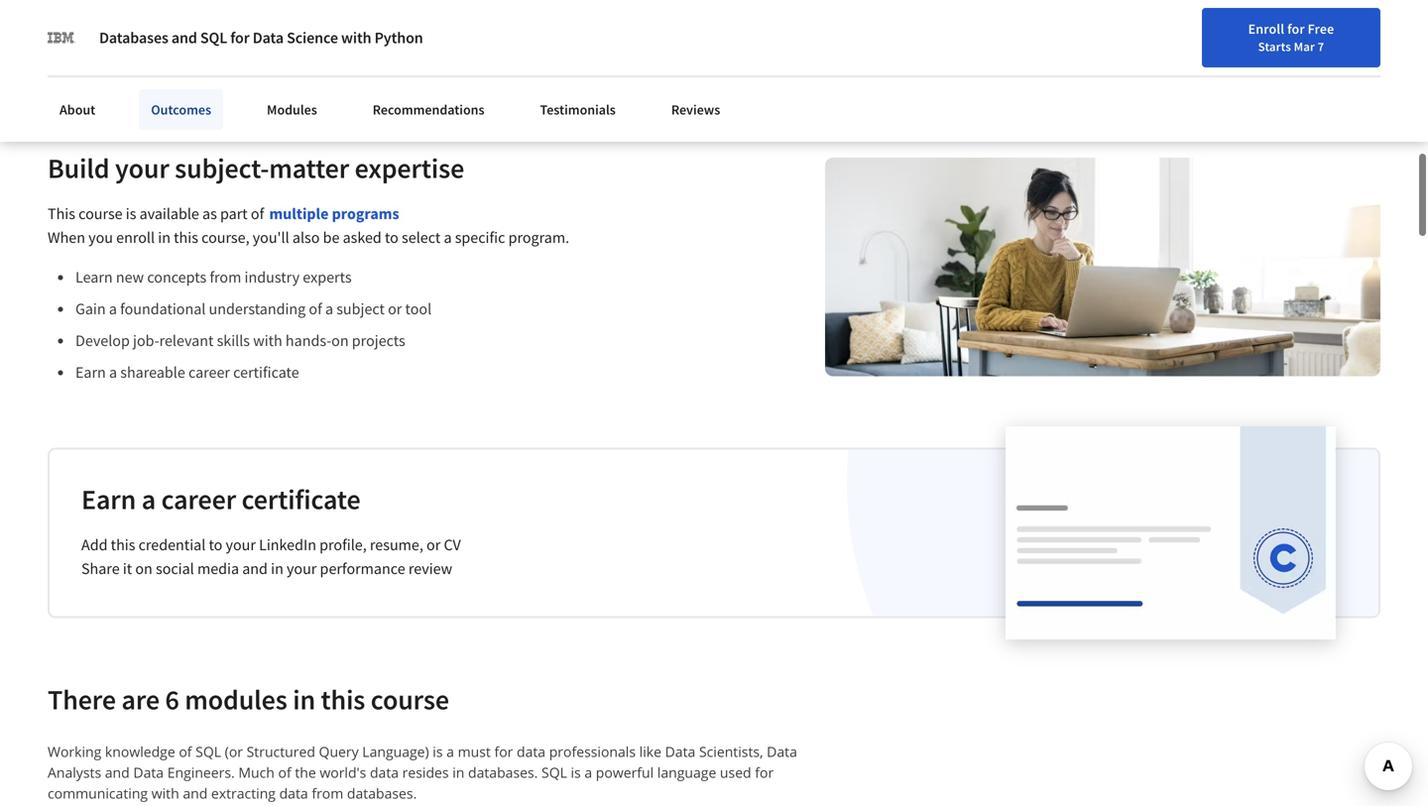 Task type: describe. For each thing, give the bounding box(es) containing it.
media
[[197, 559, 239, 578]]

foundational
[[120, 299, 206, 319]]

earn a shareable career certificate
[[75, 362, 299, 382]]

this inside 'add this credential to your linkedin profile, resume, or cv share it on social media and in your performance review'
[[111, 535, 135, 555]]

new
[[1201, 23, 1227, 41]]

0 vertical spatial or
[[388, 299, 402, 319]]

develop job-relevant skills with hands-on projects
[[75, 331, 405, 350]]

is inside this course is available as part of multiple programs when you enroll in this course, you'll also be asked to select a specific program.
[[126, 204, 136, 223]]

resides
[[402, 763, 449, 782]]

program.
[[508, 227, 569, 247]]

much
[[238, 763, 275, 782]]

in
[[1312, 23, 1323, 41]]

join
[[1340, 25, 1367, 43]]

course,
[[201, 227, 249, 247]]

outcomes link
[[139, 89, 223, 130]]

query
[[319, 742, 359, 761]]

find
[[1144, 23, 1169, 41]]

earn for earn a shareable career certificate
[[75, 362, 106, 382]]

join for free link
[[1335, 15, 1422, 53]]

and up communicating
[[105, 763, 130, 782]]

course inside this course is available as part of multiple programs when you enroll in this course, you'll also be asked to select a specific program.
[[78, 204, 123, 223]]

concepts
[[147, 267, 206, 287]]

databases and sql for data science with python
[[99, 28, 423, 48]]

resume,
[[370, 535, 423, 555]]

career
[[1230, 23, 1268, 41]]

tool
[[405, 299, 432, 319]]

subject-
[[175, 151, 269, 185]]

enroll
[[116, 227, 155, 247]]

testimonials link
[[528, 89, 628, 130]]

0 vertical spatial certificate
[[233, 362, 299, 382]]

build your subject-matter expertise
[[48, 151, 464, 185]]

on inside 'add this credential to your linkedin profile, resume, or cv share it on social media and in your performance review'
[[135, 559, 153, 578]]

understanding
[[209, 299, 306, 319]]

recommendations
[[373, 101, 485, 119]]

to inside 'add this credential to your linkedin profile, resume, or cv share it on social media and in your performance review'
[[209, 535, 223, 555]]

in inside working knowledge of sql (or structured query language) is a must for data professionals like data scientists, data analysts and data engineers. much of the world's data resides in databases. sql is a powerful language used for communicating with and extracting data from databases.
[[452, 763, 465, 782]]

business
[[290, 33, 350, 53]]

and down engineers.
[[183, 784, 208, 803]]

in inside 'add this credential to your linkedin profile, resume, or cv share it on social media and in your performance review'
[[271, 559, 283, 578]]

and right more
[[171, 28, 197, 48]]

databases
[[99, 28, 168, 48]]

review
[[408, 559, 452, 578]]

learn for learn new concepts from industry experts
[[75, 267, 113, 287]]

for inside the enroll for free starts mar 7
[[1287, 20, 1305, 38]]

for left "business"
[[268, 33, 287, 53]]

multiple programs button
[[269, 202, 399, 225]]

learn for learn more about coursera for business
[[80, 33, 119, 53]]

of up engineers.
[[179, 742, 192, 761]]

be
[[323, 227, 340, 247]]

extracting
[[211, 784, 276, 803]]

1 horizontal spatial databases.
[[468, 763, 538, 782]]

outcomes
[[151, 101, 211, 119]]

multiple
[[269, 204, 329, 223]]

matter
[[269, 151, 349, 185]]

subject
[[336, 299, 385, 319]]

coursera enterprise logos image
[[938, 0, 1335, 41]]

0 horizontal spatial from
[[210, 267, 241, 287]]

also
[[292, 227, 320, 247]]

with inside working knowledge of sql (or structured query language) is a must for data professionals like data scientists, data analysts and data engineers. much of the world's data resides in databases. sql is a powerful language used for communicating with and extracting data from databases.
[[151, 784, 179, 803]]

scientists,
[[699, 742, 763, 761]]

(or
[[225, 742, 243, 761]]

social
[[156, 559, 194, 578]]

you'll
[[253, 227, 289, 247]]

about
[[60, 101, 95, 119]]

log in
[[1288, 23, 1323, 41]]

starts
[[1258, 39, 1291, 55]]

job-
[[133, 331, 159, 350]]

1 vertical spatial databases.
[[347, 784, 417, 803]]

available
[[139, 204, 199, 223]]

2 vertical spatial is
[[571, 763, 581, 782]]

relevant
[[159, 331, 214, 350]]

projects
[[352, 331, 405, 350]]

professionals
[[549, 742, 636, 761]]

6
[[165, 682, 179, 717]]

1 vertical spatial with
[[253, 331, 282, 350]]

7
[[1318, 39, 1324, 55]]

data down knowledge
[[133, 763, 164, 782]]

enroll for free starts mar 7
[[1248, 20, 1334, 55]]

2 vertical spatial this
[[321, 682, 365, 717]]

you
[[88, 227, 113, 247]]

as
[[202, 204, 217, 223]]

linkedin
[[259, 535, 316, 555]]

coursera career certificate image
[[1006, 426, 1336, 638]]

this inside this course is available as part of multiple programs when you enroll in this course, you'll also be asked to select a specific program.
[[174, 227, 198, 247]]

for right join
[[1370, 25, 1387, 43]]

or inside 'add this credential to your linkedin profile, resume, or cv share it on social media and in your performance review'
[[426, 535, 441, 555]]

and inside 'add this credential to your linkedin profile, resume, or cv share it on social media and in your performance review'
[[242, 559, 268, 578]]

mar
[[1294, 39, 1315, 55]]

shareable
[[120, 362, 185, 382]]

world's
[[320, 763, 366, 782]]

cv
[[444, 535, 461, 555]]

learn more about coursera for business
[[80, 33, 350, 53]]

communicating
[[48, 784, 148, 803]]

industry
[[245, 267, 300, 287]]

of up hands-
[[309, 299, 322, 319]]

new
[[116, 267, 144, 287]]

skills
[[217, 331, 250, 350]]

this
[[48, 204, 75, 223]]

there
[[48, 682, 116, 717]]

add this credential to your linkedin profile, resume, or cv share it on social media and in your performance review
[[81, 535, 461, 578]]

0 horizontal spatial data
[[279, 784, 308, 803]]

language
[[657, 763, 716, 782]]

1 vertical spatial sql
[[196, 742, 221, 761]]



Task type: vqa. For each thing, say whether or not it's contained in the screenshot.
more
yes



Task type: locate. For each thing, give the bounding box(es) containing it.
data down "language)"
[[370, 763, 399, 782]]

of right part
[[251, 204, 264, 223]]

free
[[1308, 20, 1334, 38], [1390, 25, 1417, 43]]

earn up add
[[81, 482, 136, 516]]

free up 7
[[1308, 20, 1334, 38]]

1 vertical spatial course
[[371, 682, 449, 717]]

1 horizontal spatial data
[[370, 763, 399, 782]]

testimonials
[[540, 101, 616, 119]]

gain
[[75, 299, 106, 319]]

enroll
[[1248, 20, 1285, 38]]

earn a career certificate
[[81, 482, 361, 516]]

0 vertical spatial this
[[174, 227, 198, 247]]

is
[[126, 204, 136, 223], [433, 742, 443, 761], [571, 763, 581, 782]]

course
[[78, 204, 123, 223], [371, 682, 449, 717]]

in down linkedin
[[271, 559, 283, 578]]

modules
[[185, 682, 287, 717]]

a right select
[[444, 227, 452, 247]]

structured
[[247, 742, 315, 761]]

0 vertical spatial earn
[[75, 362, 106, 382]]

and right media
[[242, 559, 268, 578]]

gain a foundational understanding of a subject or tool
[[75, 299, 432, 319]]

on right it
[[135, 559, 153, 578]]

find your new career link
[[1134, 20, 1278, 45]]

2 horizontal spatial data
[[517, 742, 546, 761]]

your right find
[[1172, 23, 1198, 41]]

your down linkedin
[[287, 559, 317, 578]]

your up available
[[115, 151, 169, 185]]

0 vertical spatial career
[[188, 362, 230, 382]]

or left the cv
[[426, 535, 441, 555]]

or left tool
[[388, 299, 402, 319]]

0 vertical spatial learn
[[80, 33, 119, 53]]

certificate down 'develop job-relevant skills with hands-on projects'
[[233, 362, 299, 382]]

is up enroll
[[126, 204, 136, 223]]

ibm image
[[48, 24, 75, 52]]

develop
[[75, 331, 130, 350]]

like
[[639, 742, 661, 761]]

with left python
[[341, 28, 371, 48]]

data right "scientists,"
[[767, 742, 797, 761]]

are
[[121, 682, 160, 717]]

of inside this course is available as part of multiple programs when you enroll in this course, you'll also be asked to select a specific program.
[[251, 204, 264, 223]]

with down engineers.
[[151, 784, 179, 803]]

expertise
[[355, 151, 464, 185]]

join for free
[[1340, 25, 1417, 43]]

modules link
[[255, 89, 329, 130]]

1 horizontal spatial from
[[312, 784, 343, 803]]

about link
[[48, 89, 107, 130]]

with
[[341, 28, 371, 48], [253, 331, 282, 350], [151, 784, 179, 803]]

0 vertical spatial on
[[331, 331, 349, 350]]

the
[[295, 763, 316, 782]]

for right about
[[230, 28, 250, 48]]

2 horizontal spatial is
[[571, 763, 581, 782]]

earn for earn a career certificate
[[81, 482, 136, 516]]

0 vertical spatial data
[[517, 742, 546, 761]]

1 horizontal spatial is
[[433, 742, 443, 761]]

of
[[251, 204, 264, 223], [309, 299, 322, 319], [179, 742, 192, 761], [278, 763, 291, 782]]

databases. down must on the bottom of page
[[468, 763, 538, 782]]

modules
[[267, 101, 317, 119]]

science
[[287, 28, 338, 48]]

from inside working knowledge of sql (or structured query language) is a must for data professionals like data scientists, data analysts and data engineers. much of the world's data resides in databases. sql is a powerful language used for communicating with and extracting data from databases.
[[312, 784, 343, 803]]

for up mar
[[1287, 20, 1305, 38]]

data down the
[[279, 784, 308, 803]]

of left the
[[278, 763, 291, 782]]

1 vertical spatial learn
[[75, 267, 113, 287]]

course up "language)"
[[371, 682, 449, 717]]

career
[[188, 362, 230, 382], [161, 482, 236, 516]]

1 vertical spatial to
[[209, 535, 223, 555]]

this up query
[[321, 682, 365, 717]]

1 vertical spatial data
[[370, 763, 399, 782]]

profile,
[[320, 535, 367, 555]]

working knowledge of sql (or structured query language) is a must for data professionals like data scientists, data analysts and data engineers. much of the world's data resides in databases. sql is a powerful language used for communicating with and extracting data from databases.
[[48, 742, 801, 803]]

knowledge
[[105, 742, 175, 761]]

0 horizontal spatial or
[[388, 299, 402, 319]]

1 vertical spatial certificate
[[242, 482, 361, 516]]

your
[[1172, 23, 1198, 41], [115, 151, 169, 185], [226, 535, 256, 555], [287, 559, 317, 578]]

0 vertical spatial sql
[[200, 28, 227, 48]]

is up resides
[[433, 742, 443, 761]]

sql
[[200, 28, 227, 48], [196, 742, 221, 761], [542, 763, 567, 782]]

learn right ibm image
[[80, 33, 119, 53]]

0 horizontal spatial free
[[1308, 20, 1334, 38]]

performance
[[320, 559, 405, 578]]

in down available
[[158, 227, 171, 247]]

specific
[[455, 227, 505, 247]]

experts
[[303, 267, 352, 287]]

2 vertical spatial with
[[151, 784, 179, 803]]

select
[[402, 227, 441, 247]]

1 vertical spatial is
[[433, 742, 443, 761]]

and
[[171, 28, 197, 48], [242, 559, 268, 578], [105, 763, 130, 782], [183, 784, 208, 803]]

to
[[385, 227, 399, 247], [209, 535, 223, 555]]

data left the science
[[253, 28, 284, 48]]

0 vertical spatial to
[[385, 227, 399, 247]]

1 horizontal spatial on
[[331, 331, 349, 350]]

in inside this course is available as part of multiple programs when you enroll in this course, you'll also be asked to select a specific program.
[[158, 227, 171, 247]]

1 horizontal spatial with
[[253, 331, 282, 350]]

free inside join for free link
[[1390, 25, 1417, 43]]

from down world's
[[312, 784, 343, 803]]

this down available
[[174, 227, 198, 247]]

0 horizontal spatial this
[[111, 535, 135, 555]]

a inside this course is available as part of multiple programs when you enroll in this course, you'll also be asked to select a specific program.
[[444, 227, 452, 247]]

0 vertical spatial from
[[210, 267, 241, 287]]

0 vertical spatial is
[[126, 204, 136, 223]]

find your new career
[[1144, 23, 1268, 41]]

from
[[210, 267, 241, 287], [312, 784, 343, 803]]

to left select
[[385, 227, 399, 247]]

learn up 'gain'
[[75, 267, 113, 287]]

0 horizontal spatial on
[[135, 559, 153, 578]]

1 horizontal spatial course
[[371, 682, 449, 717]]

1 horizontal spatial this
[[174, 227, 198, 247]]

0 horizontal spatial with
[[151, 784, 179, 803]]

programs
[[332, 204, 399, 223]]

about
[[161, 33, 201, 53]]

0 horizontal spatial to
[[209, 535, 223, 555]]

is down professionals
[[571, 763, 581, 782]]

1 horizontal spatial free
[[1390, 25, 1417, 43]]

hands-
[[286, 331, 331, 350]]

databases.
[[468, 763, 538, 782], [347, 784, 417, 803]]

working
[[48, 742, 101, 761]]

learn
[[80, 33, 119, 53], [75, 267, 113, 287]]

free right join
[[1390, 25, 1417, 43]]

a right 'gain'
[[109, 299, 117, 319]]

powerful
[[596, 763, 654, 782]]

free for enroll for free starts mar 7
[[1308, 20, 1334, 38]]

1 vertical spatial on
[[135, 559, 153, 578]]

credential
[[138, 535, 206, 555]]

a left must on the bottom of page
[[446, 742, 454, 761]]

2 horizontal spatial with
[[341, 28, 371, 48]]

from down 'course,'
[[210, 267, 241, 287]]

1 vertical spatial earn
[[81, 482, 136, 516]]

free inside the enroll for free starts mar 7
[[1308, 20, 1334, 38]]

add
[[81, 535, 108, 555]]

learn new concepts from industry experts
[[75, 267, 352, 287]]

0 vertical spatial with
[[341, 28, 371, 48]]

0 horizontal spatial databases.
[[347, 784, 417, 803]]

earn down develop
[[75, 362, 106, 382]]

on down subject
[[331, 331, 349, 350]]

a left subject
[[325, 299, 333, 319]]

when
[[48, 227, 85, 247]]

data right must on the bottom of page
[[517, 742, 546, 761]]

course up you
[[78, 204, 123, 223]]

for
[[1287, 20, 1305, 38], [1370, 25, 1387, 43], [230, 28, 250, 48], [268, 33, 287, 53], [494, 742, 513, 761], [755, 763, 774, 782]]

to up media
[[209, 535, 223, 555]]

data up language
[[665, 742, 696, 761]]

build
[[48, 151, 110, 185]]

python
[[374, 28, 423, 48]]

asked
[[343, 227, 382, 247]]

analysts
[[48, 763, 101, 782]]

to inside this course is available as part of multiple programs when you enroll in this course, you'll also be asked to select a specific program.
[[385, 227, 399, 247]]

in up the structured
[[293, 682, 315, 717]]

1 vertical spatial or
[[426, 535, 441, 555]]

reviews link
[[659, 89, 732, 130]]

log in link
[[1278, 20, 1333, 44]]

2 horizontal spatial this
[[321, 682, 365, 717]]

databases. down "language)"
[[347, 784, 417, 803]]

0 horizontal spatial course
[[78, 204, 123, 223]]

a up credential
[[142, 482, 156, 516]]

career down relevant
[[188, 362, 230, 382]]

data
[[253, 28, 284, 48], [665, 742, 696, 761], [767, 742, 797, 761], [133, 763, 164, 782]]

part
[[220, 204, 248, 223]]

career up credential
[[161, 482, 236, 516]]

log
[[1288, 23, 1309, 41]]

0 horizontal spatial is
[[126, 204, 136, 223]]

free for join for free
[[1390, 25, 1417, 43]]

a down develop
[[109, 362, 117, 382]]

1 horizontal spatial or
[[426, 535, 441, 555]]

0 vertical spatial course
[[78, 204, 123, 223]]

2 vertical spatial data
[[279, 784, 308, 803]]

this up it
[[111, 535, 135, 555]]

it
[[123, 559, 132, 578]]

1 vertical spatial from
[[312, 784, 343, 803]]

language)
[[362, 742, 429, 761]]

coursera image
[[24, 16, 150, 48]]

1 horizontal spatial to
[[385, 227, 399, 247]]

share
[[81, 559, 120, 578]]

certificate up linkedin
[[242, 482, 361, 516]]

your inside "find your new career" link
[[1172, 23, 1198, 41]]

reviews
[[671, 101, 720, 119]]

used
[[720, 763, 751, 782]]

2 vertical spatial sql
[[542, 763, 567, 782]]

there are 6 modules in this course
[[48, 682, 449, 717]]

in down must on the bottom of page
[[452, 763, 465, 782]]

None search field
[[283, 12, 610, 52]]

for right must on the bottom of page
[[494, 742, 513, 761]]

engineers.
[[167, 763, 235, 782]]

0 vertical spatial databases.
[[468, 763, 538, 782]]

1 vertical spatial this
[[111, 535, 135, 555]]

for right used
[[755, 763, 774, 782]]

with down "understanding"
[[253, 331, 282, 350]]

coursera
[[204, 33, 265, 53]]

1 vertical spatial career
[[161, 482, 236, 516]]

your up media
[[226, 535, 256, 555]]

a down professionals
[[585, 763, 592, 782]]



